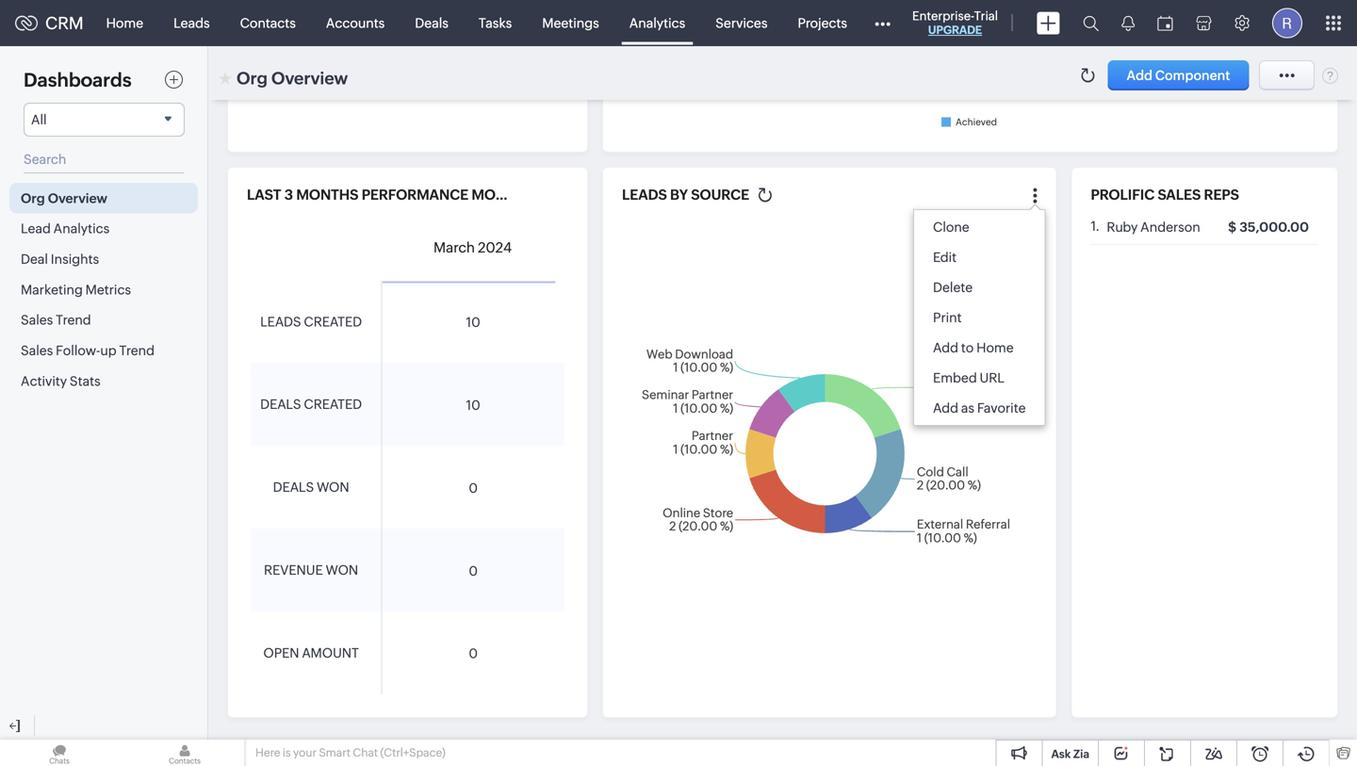 Task type: locate. For each thing, give the bounding box(es) containing it.
prolific sales reps
[[1091, 187, 1240, 203]]

35,000.00
[[1240, 220, 1310, 235]]

lead analytics
[[21, 221, 110, 236]]

analytics up insights
[[53, 221, 110, 236]]

overview up the lead analytics
[[48, 191, 107, 206]]

1 horizontal spatial leads
[[622, 187, 667, 203]]

All field
[[24, 103, 185, 137]]

1 horizontal spatial trend
[[119, 343, 155, 358]]

crm link
[[15, 13, 84, 33]]

0 horizontal spatial org overview
[[21, 191, 107, 206]]

Search text field
[[24, 146, 184, 174]]

leads up deals created
[[260, 314, 301, 329]]

created up deals created
[[304, 314, 362, 329]]

$ 35,000.00
[[1229, 220, 1310, 235]]

1 created from the top
[[304, 314, 362, 329]]

1 vertical spatial deals
[[273, 480, 314, 495]]

1 vertical spatial leads
[[260, 314, 301, 329]]

2 add from the top
[[934, 401, 959, 416]]

org up lead
[[21, 191, 45, 206]]

1 vertical spatial 0
[[469, 564, 478, 579]]

deals up revenue
[[273, 480, 314, 495]]

2 vertical spatial 0
[[469, 647, 478, 662]]

trend inside sales follow-up trend link
[[119, 343, 155, 358]]

performance
[[362, 187, 469, 203]]

dashboards
[[24, 69, 132, 91]]

overview down contacts link
[[271, 69, 348, 88]]

2 created from the top
[[304, 397, 362, 412]]

upgrade
[[929, 24, 983, 36]]

0 horizontal spatial leads
[[260, 314, 301, 329]]

sales
[[21, 313, 53, 328], [21, 343, 53, 358]]

0 vertical spatial home
[[106, 16, 143, 31]]

contacts
[[240, 16, 296, 31]]

is
[[283, 747, 291, 760]]

2 10 from the top
[[466, 398, 481, 413]]

1 vertical spatial analytics
[[53, 221, 110, 236]]

march
[[434, 240, 475, 256]]

0 vertical spatial sales
[[21, 313, 53, 328]]

embed url
[[934, 371, 1005, 386]]

org down contacts link
[[237, 69, 268, 88]]

analytics link
[[615, 0, 701, 46]]

add
[[934, 340, 959, 355], [934, 401, 959, 416]]

meetings link
[[527, 0, 615, 46]]

ask zia
[[1052, 748, 1090, 761]]

analytics
[[630, 16, 686, 31], [53, 221, 110, 236]]

Other Modules field
[[863, 8, 903, 38]]

0 vertical spatial org
[[237, 69, 268, 88]]

created down leads created
[[304, 397, 362, 412]]

here is your smart chat (ctrl+space)
[[256, 747, 446, 760]]

projects link
[[783, 0, 863, 46]]

1 vertical spatial org
[[21, 191, 45, 206]]

search image
[[1083, 15, 1099, 31]]

1 vertical spatial won
[[326, 563, 358, 578]]

deals for deals won
[[273, 480, 314, 495]]

0 horizontal spatial org
[[21, 191, 45, 206]]

sales for sales follow-up trend
[[21, 343, 53, 358]]

0 vertical spatial deals
[[260, 397, 301, 412]]

won for revenue won
[[326, 563, 358, 578]]

won down deals created
[[317, 480, 349, 495]]

create menu image
[[1037, 12, 1061, 34]]

chats image
[[0, 740, 119, 767]]

deals
[[260, 397, 301, 412], [273, 480, 314, 495]]

add for add as favorite
[[934, 401, 959, 416]]

won
[[317, 480, 349, 495], [326, 563, 358, 578]]

deals created
[[260, 397, 362, 412]]

2 sales from the top
[[21, 343, 53, 358]]

org overview down contacts link
[[237, 69, 348, 88]]

3
[[284, 187, 293, 203]]

1 0 from the top
[[469, 481, 478, 496]]

2 0 from the top
[[469, 564, 478, 579]]

org overview
[[237, 69, 348, 88], [21, 191, 107, 206]]

created for deals created
[[304, 397, 362, 412]]

$
[[1229, 220, 1237, 235]]

0 vertical spatial 10
[[466, 315, 481, 330]]

1 vertical spatial org overview
[[21, 191, 107, 206]]

sales up activity
[[21, 343, 53, 358]]

0 horizontal spatial analytics
[[53, 221, 110, 236]]

0 vertical spatial won
[[317, 480, 349, 495]]

leads
[[622, 187, 667, 203], [260, 314, 301, 329]]

1 horizontal spatial overview
[[271, 69, 348, 88]]

leads left "by"
[[622, 187, 667, 203]]

0 vertical spatial created
[[304, 314, 362, 329]]

to
[[962, 340, 974, 355]]

home right crm at the left of page
[[106, 16, 143, 31]]

analytics left services
[[630, 16, 686, 31]]

leads for leads by source
[[622, 187, 667, 203]]

by
[[670, 187, 688, 203]]

None button
[[1108, 60, 1250, 91]]

trend
[[56, 313, 91, 328], [119, 343, 155, 358]]

2024
[[478, 240, 512, 256]]

last 3 months performance monitor
[[247, 187, 539, 203]]

10
[[466, 315, 481, 330], [466, 398, 481, 413]]

add left 'to'
[[934, 340, 959, 355]]

1 vertical spatial 10
[[466, 398, 481, 413]]

trend inside sales trend link
[[56, 313, 91, 328]]

sales follow-up trend link
[[9, 335, 198, 366]]

tasks
[[479, 16, 512, 31]]

1 vertical spatial trend
[[119, 343, 155, 358]]

accounts
[[326, 16, 385, 31]]

1 vertical spatial created
[[304, 397, 362, 412]]

1 horizontal spatial org overview
[[237, 69, 348, 88]]

org
[[237, 69, 268, 88], [21, 191, 45, 206]]

here
[[256, 747, 281, 760]]

trend right "up"
[[119, 343, 155, 358]]

home
[[106, 16, 143, 31], [977, 340, 1014, 355]]

signals image
[[1122, 15, 1135, 31]]

contacts link
[[225, 0, 311, 46]]

0 vertical spatial add
[[934, 340, 959, 355]]

home right 'to'
[[977, 340, 1014, 355]]

won right revenue
[[326, 563, 358, 578]]

0 vertical spatial 0
[[469, 481, 478, 496]]

3 0 from the top
[[469, 647, 478, 662]]

deals up deals won
[[260, 397, 301, 412]]

add for add to home
[[934, 340, 959, 355]]

add as favorite
[[934, 401, 1026, 416]]

projects
[[798, 16, 848, 31]]

add to home
[[934, 340, 1014, 355]]

stats
[[70, 374, 101, 389]]

org overview up the lead analytics
[[21, 191, 107, 206]]

open
[[263, 646, 299, 661]]

1 add from the top
[[934, 340, 959, 355]]

0 horizontal spatial trend
[[56, 313, 91, 328]]

1 sales from the top
[[21, 313, 53, 328]]

created for leads created
[[304, 314, 362, 329]]

1 horizontal spatial home
[[977, 340, 1014, 355]]

sales down the marketing
[[21, 313, 53, 328]]

contacts image
[[125, 740, 244, 767]]

accounts link
[[311, 0, 400, 46]]

0 for revenue won
[[469, 564, 478, 579]]

0 vertical spatial leads
[[622, 187, 667, 203]]

(ctrl+space)
[[381, 747, 446, 760]]

0 vertical spatial trend
[[56, 313, 91, 328]]

1 vertical spatial add
[[934, 401, 959, 416]]

add left as in the bottom of the page
[[934, 401, 959, 416]]

1 vertical spatial home
[[977, 340, 1014, 355]]

reps
[[1205, 187, 1240, 203]]

0 vertical spatial analytics
[[630, 16, 686, 31]]

0 vertical spatial org overview
[[237, 69, 348, 88]]

1 vertical spatial overview
[[48, 191, 107, 206]]

deal insights link
[[9, 244, 198, 274]]

overview
[[271, 69, 348, 88], [48, 191, 107, 206]]

0 horizontal spatial overview
[[48, 191, 107, 206]]

1 horizontal spatial analytics
[[630, 16, 686, 31]]

1 10 from the top
[[466, 315, 481, 330]]

0 for deals won
[[469, 481, 478, 496]]

won for deals won
[[317, 480, 349, 495]]

meetings
[[542, 16, 599, 31]]

0
[[469, 481, 478, 496], [469, 564, 478, 579], [469, 647, 478, 662]]

your
[[293, 747, 317, 760]]

10 for deals created
[[466, 398, 481, 413]]

leads link
[[159, 0, 225, 46]]

1 vertical spatial sales
[[21, 343, 53, 358]]

create menu element
[[1026, 0, 1072, 46]]

trend down marketing metrics
[[56, 313, 91, 328]]

prolific
[[1091, 187, 1155, 203]]



Task type: describe. For each thing, give the bounding box(es) containing it.
up
[[100, 343, 117, 358]]

lead
[[21, 221, 51, 236]]

all
[[31, 112, 47, 127]]

org overview link
[[9, 183, 198, 213]]

0 horizontal spatial home
[[106, 16, 143, 31]]

revenue
[[264, 563, 323, 578]]

enterprise-
[[913, 9, 975, 23]]

deals for deals created
[[260, 397, 301, 412]]

ask
[[1052, 748, 1071, 761]]

sales trend link
[[9, 305, 198, 335]]

deal
[[21, 252, 48, 267]]

0 for open amount
[[469, 647, 478, 662]]

leads for leads created
[[260, 314, 301, 329]]

lead analytics link
[[9, 213, 198, 244]]

activity
[[21, 374, 67, 389]]

analytics inside lead analytics link
[[53, 221, 110, 236]]

amount
[[302, 646, 359, 661]]

print
[[934, 310, 962, 325]]

anderson
[[1141, 220, 1201, 235]]

chat
[[353, 747, 378, 760]]

tasks link
[[464, 0, 527, 46]]

activity stats
[[21, 374, 101, 389]]

smart
[[319, 747, 351, 760]]

1 horizontal spatial org
[[237, 69, 268, 88]]

open amount
[[263, 646, 359, 661]]

favorite
[[978, 401, 1026, 416]]

1. ruby anderson
[[1091, 219, 1201, 235]]

source
[[691, 187, 750, 203]]

follow-
[[56, 343, 100, 358]]

services link
[[701, 0, 783, 46]]

clone
[[934, 220, 970, 235]]

leads by source
[[622, 187, 750, 203]]

sales trend
[[21, 313, 91, 328]]

logo image
[[15, 16, 38, 31]]

edit
[[934, 250, 957, 265]]

ruby
[[1107, 220, 1138, 235]]

search element
[[1072, 0, 1111, 46]]

deals link
[[400, 0, 464, 46]]

metrics
[[85, 282, 131, 297]]

profile image
[[1273, 8, 1303, 38]]

crm
[[45, 13, 84, 33]]

sales
[[1158, 187, 1202, 203]]

analytics inside analytics link
[[630, 16, 686, 31]]

0 vertical spatial overview
[[271, 69, 348, 88]]

marketing metrics link
[[9, 274, 198, 305]]

profile element
[[1262, 0, 1314, 46]]

march 2024
[[434, 240, 512, 256]]

signals element
[[1111, 0, 1147, 46]]

enterprise-trial upgrade
[[913, 9, 999, 36]]

1.
[[1091, 219, 1100, 234]]

monitor
[[472, 187, 539, 203]]

delete
[[934, 280, 973, 295]]

deals won
[[273, 480, 349, 495]]

marketing metrics
[[21, 282, 131, 297]]

url
[[980, 371, 1005, 386]]

leads
[[174, 16, 210, 31]]

zia
[[1074, 748, 1090, 761]]

marketing
[[21, 282, 83, 297]]

insights
[[51, 252, 99, 267]]

calendar image
[[1158, 16, 1174, 31]]

deals
[[415, 16, 449, 31]]

last
[[247, 187, 281, 203]]

10 for leads created
[[466, 315, 481, 330]]

as
[[962, 401, 975, 416]]

sales for sales trend
[[21, 313, 53, 328]]

revenue won
[[264, 563, 358, 578]]

activity stats link
[[9, 366, 198, 396]]

achieved
[[956, 116, 998, 127]]

help image
[[1323, 67, 1339, 84]]

deal insights
[[21, 252, 99, 267]]

sales follow-up trend
[[21, 343, 155, 358]]

embed
[[934, 371, 978, 386]]

home link
[[91, 0, 159, 46]]

leads created
[[260, 314, 362, 329]]

trial
[[975, 9, 999, 23]]

months
[[296, 187, 359, 203]]

services
[[716, 16, 768, 31]]



Task type: vqa. For each thing, say whether or not it's contained in the screenshot.
the right Invited
no



